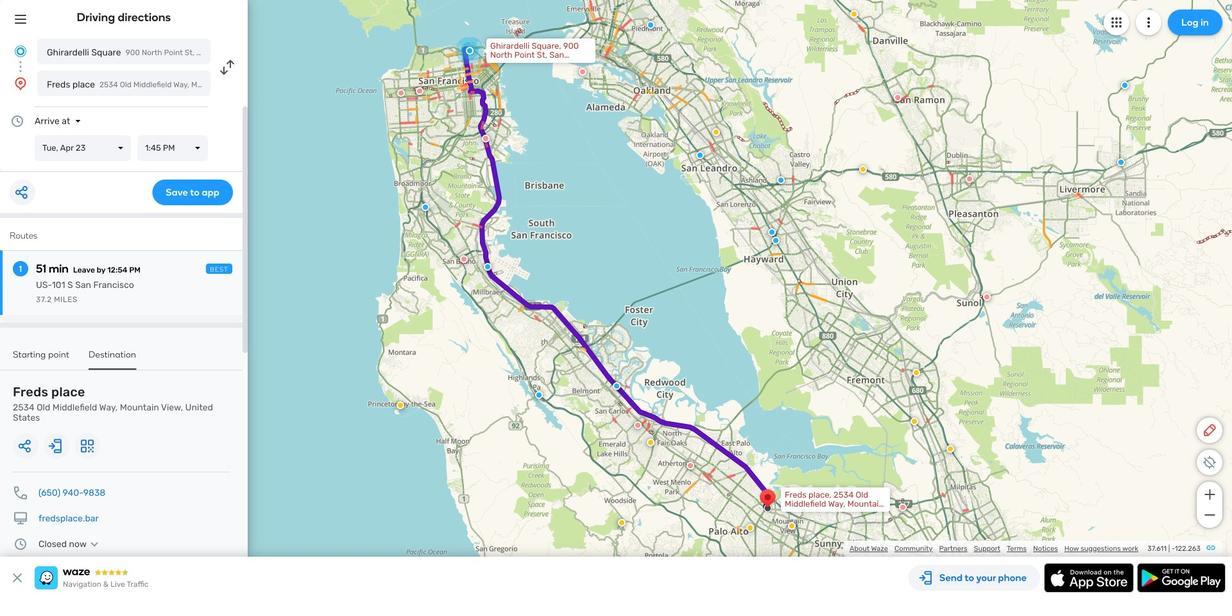 Task type: describe. For each thing, give the bounding box(es) containing it.
0 horizontal spatial road closed image
[[416, 87, 424, 95]]

location image
[[13, 76, 28, 91]]

2 list box from the left
[[137, 135, 208, 161]]

2 vertical spatial road closed image
[[482, 135, 490, 142]]

1 list box from the left
[[35, 135, 131, 161]]

x image
[[10, 571, 25, 586]]

zoom in image
[[1202, 487, 1218, 503]]

2 horizontal spatial road closed image
[[579, 68, 587, 76]]



Task type: vqa. For each thing, say whether or not it's contained in the screenshot.
THE SUPPORT link
no



Task type: locate. For each thing, give the bounding box(es) containing it.
0 horizontal spatial list box
[[35, 135, 131, 161]]

computer image
[[13, 511, 28, 527]]

zoom out image
[[1202, 508, 1218, 523]]

1 horizontal spatial list box
[[137, 135, 208, 161]]

road closed image
[[397, 89, 405, 97], [894, 94, 902, 101], [460, 255, 468, 263], [634, 422, 642, 429], [687, 462, 694, 470], [899, 504, 907, 512]]

1 horizontal spatial road closed image
[[482, 135, 490, 142]]

road closed image
[[579, 68, 587, 76], [416, 87, 424, 95], [482, 135, 490, 142]]

pencil image
[[1202, 423, 1217, 438]]

hazard image
[[712, 128, 720, 136], [788, 522, 796, 530], [746, 524, 754, 532], [985, 539, 992, 547]]

clock image
[[10, 114, 25, 129]]

clock image
[[13, 537, 28, 552]]

link image
[[1206, 543, 1216, 553]]

list box
[[35, 135, 131, 161], [137, 135, 208, 161]]

police image
[[696, 151, 704, 159], [768, 228, 776, 236], [772, 237, 780, 245], [484, 263, 492, 271], [613, 383, 621, 390]]

hazard image
[[850, 10, 858, 18], [397, 402, 404, 409], [647, 439, 655, 447], [618, 519, 626, 527]]

1 vertical spatial road closed image
[[416, 87, 424, 95]]

0 vertical spatial road closed image
[[579, 68, 587, 76]]

call image
[[13, 486, 28, 501]]

current location image
[[13, 44, 28, 59]]

police image
[[647, 21, 655, 29], [1121, 82, 1129, 89], [777, 176, 785, 184], [422, 203, 429, 211], [535, 391, 543, 399]]

chevron down image
[[87, 539, 102, 550]]



